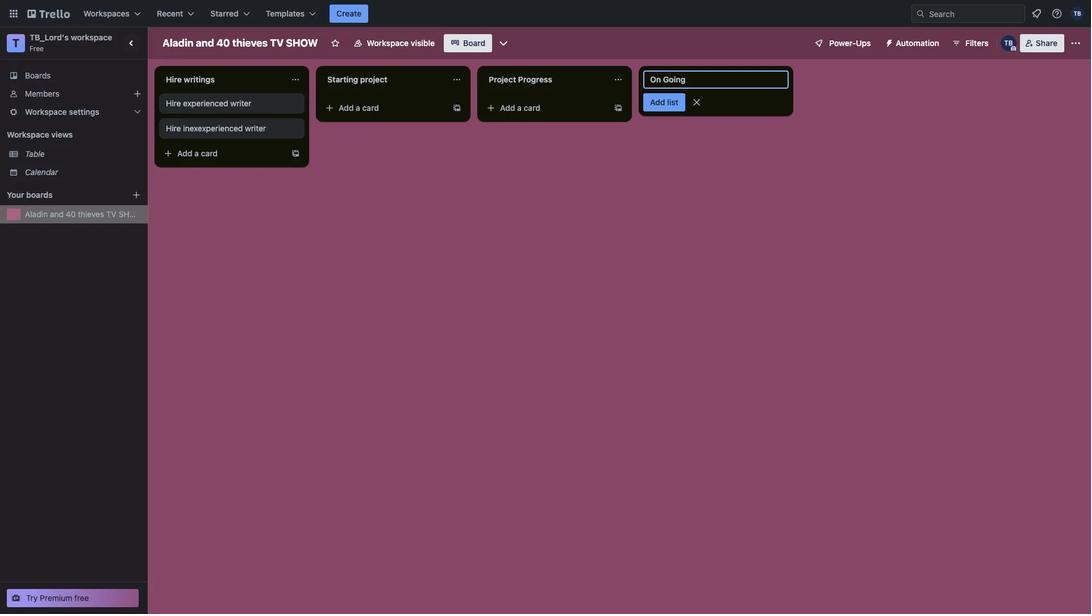 Task type: locate. For each thing, give the bounding box(es) containing it.
star or unstar board image
[[331, 39, 340, 48]]

t
[[12, 36, 19, 49]]

experienced
[[183, 98, 228, 108]]

hire for hire experienced writer
[[166, 98, 181, 108]]

0 horizontal spatial tv
[[106, 209, 117, 219]]

add down inexexperienced
[[177, 148, 193, 158]]

2 create from template… image from the left
[[614, 104, 623, 113]]

0 vertical spatial workspace
[[367, 38, 409, 48]]

add a card button down project progress text field
[[482, 99, 610, 117]]

show down "templates" 'popup button'
[[286, 37, 318, 49]]

Hire writings text field
[[159, 71, 284, 89]]

calendar link
[[25, 167, 141, 178]]

show down add board image
[[119, 209, 143, 219]]

thieves down your boards with 1 items element
[[78, 209, 104, 219]]

boards
[[26, 190, 53, 200]]

tv down calendar link
[[106, 209, 117, 219]]

starting project
[[328, 75, 388, 84]]

show
[[286, 37, 318, 49], [119, 209, 143, 219]]

0 horizontal spatial show
[[119, 209, 143, 219]]

aladin and 40 thieves tv show down your boards with 1 items element
[[25, 209, 143, 219]]

hire inside text box
[[166, 75, 182, 84]]

card for progress
[[524, 103, 541, 113]]

1 vertical spatial aladin
[[25, 209, 48, 219]]

starred button
[[204, 5, 257, 23]]

add
[[651, 97, 666, 107], [339, 103, 354, 113], [500, 103, 516, 113], [177, 148, 193, 158]]

this member is an admin of this board. image
[[1012, 46, 1017, 51]]

1 vertical spatial and
[[50, 209, 64, 219]]

1 horizontal spatial add a card button
[[321, 99, 448, 117]]

your
[[7, 190, 24, 200]]

automation button
[[881, 34, 947, 52]]

thieves down 'starred' popup button
[[233, 37, 268, 49]]

0 vertical spatial aladin
[[163, 37, 194, 49]]

writer for hire inexexperienced writer
[[245, 123, 266, 133]]

1 horizontal spatial add a card
[[339, 103, 379, 113]]

workspace
[[367, 38, 409, 48], [25, 107, 67, 117], [7, 130, 49, 139]]

members link
[[0, 85, 148, 103]]

writer for hire experienced writer
[[231, 98, 252, 108]]

and down the 'starred'
[[196, 37, 214, 49]]

card down progress
[[524, 103, 541, 113]]

a down inexexperienced
[[195, 148, 199, 158]]

card
[[363, 103, 379, 113], [524, 103, 541, 113], [201, 148, 218, 158]]

add down project
[[500, 103, 516, 113]]

cancel list editing image
[[691, 97, 703, 108]]

add down starting
[[339, 103, 354, 113]]

2 horizontal spatial card
[[524, 103, 541, 113]]

2 hire from the top
[[166, 98, 181, 108]]

workspace visible
[[367, 38, 435, 48]]

hire writings
[[166, 75, 215, 84]]

hire experienced writer link
[[166, 98, 298, 109]]

1 horizontal spatial create from template… image
[[614, 104, 623, 113]]

workspace settings button
[[0, 103, 148, 121]]

project progress
[[489, 75, 553, 84]]

add list
[[651, 97, 679, 107]]

tb_lord's
[[30, 32, 69, 42]]

workspace up table on the left of page
[[7, 130, 49, 139]]

0 horizontal spatial aladin and 40 thieves tv show
[[25, 209, 143, 219]]

table link
[[25, 148, 141, 160]]

workspace inside button
[[367, 38, 409, 48]]

t link
[[7, 34, 25, 52]]

writer
[[231, 98, 252, 108], [245, 123, 266, 133]]

0 vertical spatial 40
[[217, 37, 230, 49]]

tv
[[270, 37, 284, 49], [106, 209, 117, 219]]

1 vertical spatial writer
[[245, 123, 266, 133]]

aladin and 40 thieves tv show
[[163, 37, 318, 49], [25, 209, 143, 219]]

40 inside board name text field
[[217, 37, 230, 49]]

1 horizontal spatial 40
[[217, 37, 230, 49]]

add a card down starting project
[[339, 103, 379, 113]]

aladin
[[163, 37, 194, 49], [25, 209, 48, 219]]

add a card button
[[321, 99, 448, 117], [482, 99, 610, 117], [159, 144, 287, 163]]

a for writings
[[195, 148, 199, 158]]

0 horizontal spatial 40
[[66, 209, 76, 219]]

workspace visible button
[[347, 34, 442, 52]]

writer inside hire inexexperienced writer link
[[245, 123, 266, 133]]

1 horizontal spatial card
[[363, 103, 379, 113]]

0 horizontal spatial add a card
[[177, 148, 218, 158]]

0 vertical spatial writer
[[231, 98, 252, 108]]

add a card
[[339, 103, 379, 113], [500, 103, 541, 113], [177, 148, 218, 158]]

workspaces
[[84, 9, 130, 18]]

workspace for workspace settings
[[25, 107, 67, 117]]

card down project
[[363, 103, 379, 113]]

1 create from template… image from the left
[[453, 104, 462, 113]]

1 vertical spatial workspace
[[25, 107, 67, 117]]

1 vertical spatial hire
[[166, 98, 181, 108]]

create from template… image
[[453, 104, 462, 113], [614, 104, 623, 113]]

recent
[[157, 9, 183, 18]]

workspace for workspace views
[[7, 130, 49, 139]]

and inside board name text field
[[196, 37, 214, 49]]

hire left writings at the top of page
[[166, 75, 182, 84]]

a down starting project
[[356, 103, 361, 113]]

a
[[356, 103, 361, 113], [518, 103, 522, 113], [195, 148, 199, 158]]

thieves inside board name text field
[[233, 37, 268, 49]]

1 horizontal spatial a
[[356, 103, 361, 113]]

2 horizontal spatial a
[[518, 103, 522, 113]]

workspace down members on the top of page
[[25, 107, 67, 117]]

tv inside board name text field
[[270, 37, 284, 49]]

0 horizontal spatial and
[[50, 209, 64, 219]]

thieves
[[233, 37, 268, 49], [78, 209, 104, 219]]

tb_lord's workspace link
[[30, 32, 112, 42]]

share button
[[1021, 34, 1065, 52]]

aladin down recent dropdown button
[[163, 37, 194, 49]]

1 horizontal spatial show
[[286, 37, 318, 49]]

boards link
[[0, 67, 148, 85]]

40
[[217, 37, 230, 49], [66, 209, 76, 219]]

0 horizontal spatial card
[[201, 148, 218, 158]]

0 vertical spatial tv
[[270, 37, 284, 49]]

hire down "hire writings"
[[166, 98, 181, 108]]

workspaces button
[[77, 5, 148, 23]]

premium
[[40, 593, 72, 603]]

0 vertical spatial hire
[[166, 75, 182, 84]]

add a card button down the starting project "text box"
[[321, 99, 448, 117]]

create from template… image for project progress
[[614, 104, 623, 113]]

ups
[[857, 38, 872, 48]]

2 horizontal spatial add a card
[[500, 103, 541, 113]]

members
[[25, 89, 59, 98]]

hire inexexperienced writer link
[[166, 123, 298, 134]]

0 vertical spatial thieves
[[233, 37, 268, 49]]

1 horizontal spatial aladin and 40 thieves tv show
[[163, 37, 318, 49]]

add a card button for writings
[[159, 144, 287, 163]]

1 horizontal spatial aladin
[[163, 37, 194, 49]]

3 hire from the top
[[166, 123, 181, 133]]

a down project progress
[[518, 103, 522, 113]]

0 horizontal spatial a
[[195, 148, 199, 158]]

0 horizontal spatial thieves
[[78, 209, 104, 219]]

add a card for project
[[339, 103, 379, 113]]

1 vertical spatial 40
[[66, 209, 76, 219]]

40 down the 'starred'
[[217, 37, 230, 49]]

0 vertical spatial show
[[286, 37, 318, 49]]

create button
[[330, 5, 369, 23]]

1 vertical spatial tv
[[106, 209, 117, 219]]

add a card down inexexperienced
[[177, 148, 218, 158]]

add a card down project progress
[[500, 103, 541, 113]]

writer up hire inexexperienced writer link
[[231, 98, 252, 108]]

workspace inside popup button
[[25, 107, 67, 117]]

writer down hire experienced writer link
[[245, 123, 266, 133]]

a for project
[[356, 103, 361, 113]]

table
[[25, 149, 45, 159]]

1 horizontal spatial and
[[196, 37, 214, 49]]

Project Progress text field
[[482, 71, 607, 89]]

1 hire from the top
[[166, 75, 182, 84]]

filters button
[[949, 34, 993, 52]]

power-ups
[[830, 38, 872, 48]]

hire left inexexperienced
[[166, 123, 181, 133]]

and
[[196, 37, 214, 49], [50, 209, 64, 219]]

0 vertical spatial aladin and 40 thieves tv show
[[163, 37, 318, 49]]

progress
[[519, 75, 553, 84]]

1 horizontal spatial tv
[[270, 37, 284, 49]]

aladin down "boards"
[[25, 209, 48, 219]]

board
[[464, 38, 486, 48]]

try premium free
[[26, 593, 89, 603]]

40 down your boards with 1 items element
[[66, 209, 76, 219]]

aladin and 40 thieves tv show down 'starred' popup button
[[163, 37, 318, 49]]

writer inside hire experienced writer link
[[231, 98, 252, 108]]

1 horizontal spatial thieves
[[233, 37, 268, 49]]

0 horizontal spatial add a card button
[[159, 144, 287, 163]]

card down inexexperienced
[[201, 148, 218, 158]]

hire
[[166, 75, 182, 84], [166, 98, 181, 108], [166, 123, 181, 133]]

2 vertical spatial hire
[[166, 123, 181, 133]]

tv down templates on the top
[[270, 37, 284, 49]]

2 vertical spatial workspace
[[7, 130, 49, 139]]

and down your boards with 1 items element
[[50, 209, 64, 219]]

Starting project text field
[[321, 71, 446, 89]]

2 horizontal spatial add a card button
[[482, 99, 610, 117]]

workspace left visible
[[367, 38, 409, 48]]

add left list
[[651, 97, 666, 107]]

0 horizontal spatial aladin
[[25, 209, 48, 219]]

add a card button down hire inexexperienced writer
[[159, 144, 287, 163]]

0 vertical spatial and
[[196, 37, 214, 49]]

recent button
[[150, 5, 202, 23]]

primary element
[[0, 0, 1092, 27]]

0 horizontal spatial create from template… image
[[453, 104, 462, 113]]

Search field
[[926, 5, 1025, 22]]



Task type: vqa. For each thing, say whether or not it's contained in the screenshot.
add a card associated with writings
yes



Task type: describe. For each thing, give the bounding box(es) containing it.
create from template… image
[[291, 149, 300, 158]]

starred
[[211, 9, 239, 18]]

a for progress
[[518, 103, 522, 113]]

open information menu image
[[1052, 8, 1064, 19]]

templates
[[266, 9, 305, 18]]

workspace settings
[[25, 107, 99, 117]]

tb_lord (tylerblack44) image
[[1001, 35, 1017, 51]]

free
[[30, 44, 44, 53]]

create from template… image for starting project
[[453, 104, 462, 113]]

inexexperienced
[[183, 123, 243, 133]]

project
[[489, 75, 516, 84]]

back to home image
[[27, 5, 70, 23]]

share
[[1037, 38, 1058, 48]]

project
[[361, 75, 388, 84]]

hire inexexperienced writer
[[166, 123, 266, 133]]

1 vertical spatial aladin and 40 thieves tv show
[[25, 209, 143, 219]]

add inside button
[[651, 97, 666, 107]]

add a card button for progress
[[482, 99, 610, 117]]

sm image
[[881, 34, 897, 50]]

1 vertical spatial show
[[119, 209, 143, 219]]

add for hire writings
[[177, 148, 193, 158]]

try premium free button
[[7, 589, 139, 607]]

starting
[[328, 75, 359, 84]]

your boards
[[7, 190, 53, 200]]

views
[[51, 130, 73, 139]]

list
[[668, 97, 679, 107]]

add a card for progress
[[500, 103, 541, 113]]

hire experienced writer
[[166, 98, 252, 108]]

hire for hire inexexperienced writer
[[166, 123, 181, 133]]

boards
[[25, 71, 51, 80]]

aladin and 40 thieves tv show inside board name text field
[[163, 37, 318, 49]]

Board name text field
[[157, 34, 324, 52]]

show inside board name text field
[[286, 37, 318, 49]]

power-ups button
[[807, 34, 878, 52]]

hire for hire writings
[[166, 75, 182, 84]]

create
[[337, 9, 362, 18]]

card for writings
[[201, 148, 218, 158]]

add for starting project
[[339, 103, 354, 113]]

free
[[74, 593, 89, 603]]

workspace for workspace visible
[[367, 38, 409, 48]]

0 notifications image
[[1031, 7, 1044, 20]]

tyler black (tylerblack44) image
[[1072, 7, 1085, 20]]

workspace navigation collapse icon image
[[124, 35, 140, 51]]

aladin inside board name text field
[[163, 37, 194, 49]]

card for project
[[363, 103, 379, 113]]

aladin and 40 thieves tv show link
[[25, 209, 143, 220]]

filters
[[966, 38, 989, 48]]

board link
[[444, 34, 493, 52]]

your boards with 1 items element
[[7, 188, 115, 202]]

power-
[[830, 38, 857, 48]]

add board image
[[132, 191, 141, 200]]

search image
[[917, 9, 926, 18]]

add a card button for project
[[321, 99, 448, 117]]

try
[[26, 593, 38, 603]]

calendar
[[25, 167, 58, 177]]

tb_lord's workspace free
[[30, 32, 112, 53]]

customize views image
[[498, 38, 510, 49]]

add for project progress
[[500, 103, 516, 113]]

add list button
[[644, 93, 686, 111]]

writings
[[184, 75, 215, 84]]

add a card for writings
[[177, 148, 218, 158]]

settings
[[69, 107, 99, 117]]

show menu image
[[1071, 38, 1082, 49]]

1 vertical spatial thieves
[[78, 209, 104, 219]]

workspace
[[71, 32, 112, 42]]

Enter list title… text field
[[644, 71, 789, 89]]

workspace views
[[7, 130, 73, 139]]

templates button
[[259, 5, 323, 23]]

automation
[[897, 38, 940, 48]]

visible
[[411, 38, 435, 48]]



